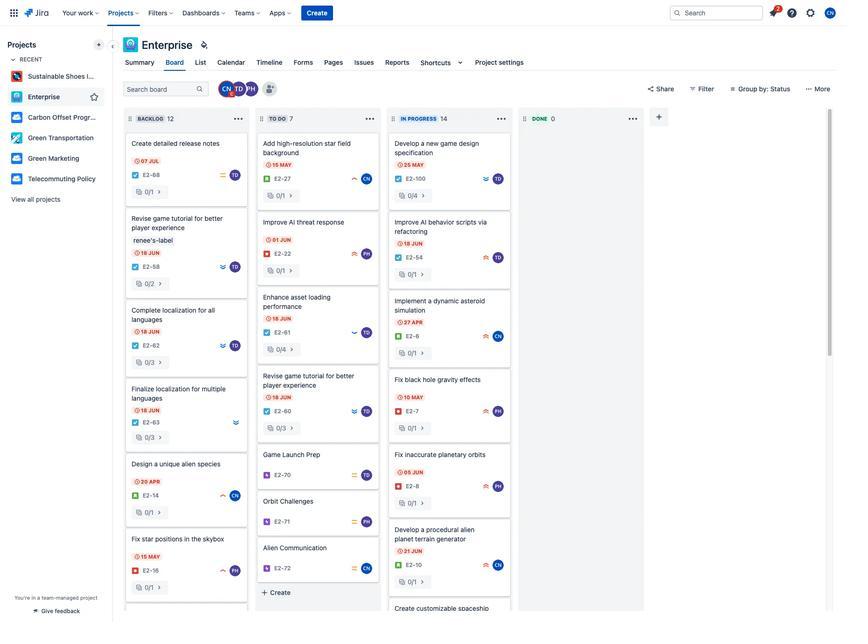 Task type: vqa. For each thing, say whether or not it's contained in the screenshot.


Task type: locate. For each thing, give the bounding box(es) containing it.
task image down 07 july 2023 image
[[132, 172, 139, 179]]

1 down e2-7 link
[[414, 425, 417, 433]]

medium image
[[219, 172, 227, 179], [351, 519, 358, 526], [351, 566, 358, 573]]

0 vertical spatial 7
[[290, 115, 293, 123]]

column actions menu image
[[233, 113, 244, 125], [364, 113, 376, 125]]

fix up 05 june 2023 icon
[[395, 451, 403, 459]]

story image down 20 april 2023 icon
[[132, 493, 139, 500]]

1 ai from the left
[[289, 218, 295, 226]]

0 for create detailed release notes
[[145, 188, 149, 196]]

a inside "develop a new game design specification"
[[421, 140, 425, 147]]

2 add to starred image from the top
[[102, 133, 113, 144]]

more
[[815, 85, 831, 93]]

1 vertical spatial all
[[208, 307, 215, 315]]

27 april 2023 image
[[397, 319, 404, 327], [397, 319, 404, 327]]

0 horizontal spatial 14
[[152, 493, 159, 500]]

languages inside complete localization for all languages
[[132, 316, 163, 324]]

jun for complete localization for all languages
[[149, 329, 160, 335]]

1 horizontal spatial game
[[285, 372, 301, 380]]

0 horizontal spatial 10
[[404, 395, 410, 401]]

interior
[[395, 615, 416, 622]]

epic image for alien communication
[[263, 566, 271, 573]]

add to starred image for sustainable shoes initiative
[[102, 71, 113, 82]]

create button inside primary element
[[301, 5, 333, 20]]

create inside create customizable spaceship interior modules
[[395, 605, 415, 613]]

1 down e2-68 link
[[151, 188, 154, 196]]

dynamic
[[434, 297, 459, 305]]

complete localization for all languages
[[132, 307, 215, 324]]

1 vertical spatial revise
[[263, 372, 283, 380]]

1 improve from the left
[[263, 218, 287, 226]]

column actions menu image for 0
[[628, 113, 639, 125]]

/ down "e2-54" 'link' on the left top
[[412, 271, 414, 279]]

1 green from the top
[[28, 134, 47, 142]]

bug image left e2-7 link
[[395, 408, 402, 416]]

0 horizontal spatial 15
[[141, 554, 147, 560]]

/ down e2-27 link on the left top of page
[[280, 192, 282, 200]]

localization inside finalize localization for multiple languages
[[156, 385, 190, 393]]

2 improve from the left
[[395, 218, 419, 226]]

give feedback button
[[26, 604, 86, 620]]

loading
[[309, 294, 331, 301]]

1 vertical spatial revise game tutorial for better player experience
[[263, 372, 354, 390]]

1 vertical spatial 15
[[141, 554, 147, 560]]

e2-71 link
[[274, 519, 290, 527]]

1 vertical spatial 27
[[404, 320, 411, 326]]

0 vertical spatial develop
[[395, 140, 419, 147]]

3 down e2-60 link at the bottom of page
[[282, 425, 286, 433]]

epic image left e2-72 link
[[263, 566, 271, 573]]

1 vertical spatial fix
[[395, 451, 403, 459]]

1 vertical spatial 2
[[151, 280, 155, 288]]

cara nguyen image
[[230, 491, 241, 502], [493, 560, 504, 572]]

column actions menu image left in
[[364, 113, 376, 125]]

01 june 2023 image
[[265, 237, 273, 244], [265, 237, 273, 244]]

jira image
[[24, 7, 48, 18], [24, 7, 48, 18]]

lowest image for revise game tutorial for better player experience
[[351, 408, 358, 416]]

1 horizontal spatial enterprise
[[142, 38, 193, 51]]

1 for improve ai behavior scripts via refactoring
[[414, 271, 417, 279]]

transportation
[[48, 134, 94, 142]]

bug image for fix inaccurate planetary orbits
[[395, 483, 402, 491]]

1 vertical spatial apr
[[149, 479, 160, 485]]

1 vertical spatial green
[[28, 154, 47, 162]]

0 / 3 down e2-63 link
[[145, 434, 155, 442]]

localization right finalize
[[156, 385, 190, 393]]

0 horizontal spatial bug image
[[263, 251, 271, 258]]

filter button
[[684, 82, 720, 97]]

0 vertical spatial add to starred image
[[102, 112, 113, 123]]

implement
[[395, 297, 427, 305]]

/ down e2-100 link
[[412, 192, 414, 200]]

0 / 1 down the e2-22 link
[[276, 267, 285, 275]]

0 horizontal spatial enterprise
[[28, 93, 60, 101]]

2 epic image from the top
[[263, 566, 271, 573]]

alien right unique
[[182, 461, 196, 469]]

2 green from the top
[[28, 154, 47, 162]]

20
[[141, 479, 148, 485]]

0 horizontal spatial 0 / 4
[[276, 346, 286, 354]]

1 vertical spatial 4
[[282, 346, 286, 354]]

fix
[[395, 376, 403, 384], [395, 451, 403, 459], [132, 536, 140, 544]]

bug image left the e2-22 link
[[263, 251, 271, 258]]

enhance asset loading performance
[[263, 294, 331, 311]]

develop inside the develop a procedural alien planet terrain generator
[[395, 526, 419, 534]]

black
[[405, 376, 421, 384]]

projects inside dropdown button
[[108, 9, 134, 17]]

tariq douglas image for improve ai behavior scripts via refactoring
[[493, 252, 504, 264]]

banner containing your work
[[0, 0, 847, 26]]

fix up 15 may 2023 image
[[132, 536, 140, 544]]

e2- for design a unique alien species
[[143, 493, 152, 500]]

enterprise down sustainable
[[28, 93, 60, 101]]

0 horizontal spatial 15 may
[[141, 554, 160, 560]]

1 for design a unique alien species
[[151, 509, 154, 517]]

high image
[[351, 175, 358, 183], [219, 493, 227, 500], [219, 568, 227, 575]]

bug image
[[263, 251, 271, 258], [395, 408, 402, 416]]

e2-54 link
[[406, 254, 423, 262]]

0 vertical spatial revise game tutorial for better player experience
[[132, 215, 223, 232]]

27 down background
[[284, 176, 291, 183]]

1 vertical spatial develop
[[395, 526, 419, 534]]

view
[[11, 196, 26, 203]]

12
[[167, 115, 174, 123]]

60
[[284, 409, 291, 416]]

e2-7
[[406, 409, 419, 416]]

jul
[[149, 158, 159, 164]]

highest image for implement a dynamic asteroid simulation
[[483, 333, 490, 341]]

0 vertical spatial green
[[28, 134, 47, 142]]

tab list
[[118, 54, 842, 71]]

story image
[[263, 175, 271, 183], [395, 333, 402, 341], [132, 493, 139, 500], [395, 562, 402, 570]]

0 down e2-63 link
[[145, 434, 149, 442]]

may right 25
[[412, 162, 424, 168]]

e2-10
[[406, 562, 422, 569]]

improve inside improve ai behavior scripts via refactoring
[[395, 218, 419, 226]]

/ for revise game tutorial for better player experience
[[280, 425, 282, 433]]

all
[[27, 196, 34, 203], [208, 307, 215, 315]]

1 horizontal spatial 15
[[273, 162, 279, 168]]

e2-61
[[274, 330, 291, 337]]

lowest image
[[232, 420, 240, 427]]

timeline link
[[255, 54, 284, 71]]

1 horizontal spatial 4
[[414, 192, 418, 200]]

21 june 2023 image
[[397, 548, 404, 556]]

project
[[475, 58, 497, 66]]

improve up the refactoring
[[395, 218, 419, 226]]

0 / 3 for revise game tutorial for better player experience
[[276, 425, 286, 433]]

ai for behavior
[[421, 218, 427, 226]]

task image
[[395, 175, 402, 183], [132, 264, 139, 271], [263, 329, 271, 337], [132, 343, 139, 350], [263, 408, 271, 416]]

better
[[205, 215, 223, 223], [336, 372, 354, 380]]

0 / 4 for enhance asset loading performance
[[276, 346, 286, 354]]

/ down 'e2-14' link
[[149, 509, 151, 517]]

15 may for high-
[[273, 162, 292, 168]]

3 for revise game tutorial for better player experience
[[282, 425, 286, 433]]

jun down performance
[[280, 316, 291, 322]]

0 down e2-16 link
[[145, 584, 149, 592]]

1 horizontal spatial 0 / 4
[[408, 192, 418, 200]]

0 horizontal spatial projects
[[7, 41, 36, 49]]

0 down the e2-22 link
[[276, 267, 280, 275]]

notes
[[203, 140, 220, 147]]

dashboards button
[[180, 5, 229, 20]]

a up the terrain
[[421, 526, 425, 534]]

1 column actions menu image from the left
[[233, 113, 244, 125]]

0 / 3 down e2-60 link at the bottom of page
[[276, 425, 286, 433]]

/ for enhance asset loading performance
[[280, 346, 282, 354]]

positions
[[155, 536, 183, 544]]

lowest image
[[483, 175, 490, 183], [219, 264, 227, 271], [219, 343, 227, 350], [351, 408, 358, 416]]

languages down finalize
[[132, 395, 163, 403]]

0 / 1 for improve ai threat response
[[276, 267, 285, 275]]

0 / 3 down e2-62 link
[[145, 359, 155, 367]]

carbon offset program link
[[7, 108, 101, 127]]

18 for revise game tutorial for better player experience
[[273, 395, 279, 401]]

0 / 3 for complete localization for all languages
[[145, 359, 155, 367]]

e2- for complete localization for all languages
[[143, 343, 152, 350]]

15 up e2-16
[[141, 554, 147, 560]]

0 / 1 for implement a dynamic asteroid simulation
[[408, 350, 417, 357]]

0 for develop a procedural alien planet terrain generator
[[408, 579, 412, 587]]

1 languages from the top
[[132, 316, 163, 324]]

0 vertical spatial 0 / 3
[[145, 359, 155, 367]]

0 vertical spatial star
[[325, 140, 336, 147]]

0 horizontal spatial alien
[[182, 461, 196, 469]]

cara nguyen image left the orbit
[[230, 491, 241, 502]]

18 down performance
[[273, 316, 279, 322]]

task image left e2-61 "link"
[[263, 329, 271, 337]]

15 may 2023 image
[[133, 554, 141, 561]]

create column image
[[654, 112, 665, 123]]

experience
[[152, 224, 185, 232], [283, 382, 316, 390]]

6
[[416, 333, 419, 340]]

fix left black
[[395, 376, 403, 384]]

experience up '60'
[[283, 382, 316, 390]]

0 vertical spatial 14
[[440, 115, 448, 123]]

reports link
[[383, 54, 411, 71]]

e2-58 link
[[143, 263, 160, 271]]

1 horizontal spatial column actions menu image
[[364, 113, 376, 125]]

10 may 2023 image
[[397, 394, 404, 402]]

1 vertical spatial task image
[[395, 254, 402, 262]]

e2- for improve ai threat response
[[274, 251, 284, 258]]

cara nguyen image right highest image
[[493, 560, 504, 572]]

1 vertical spatial bug image
[[132, 568, 139, 575]]

e2- inside 'link'
[[406, 255, 416, 262]]

1 vertical spatial bug image
[[395, 408, 402, 416]]

develop up planet
[[395, 526, 419, 534]]

e2-62
[[143, 343, 160, 350]]

1 horizontal spatial in
[[184, 536, 190, 544]]

1 vertical spatial medium image
[[351, 519, 358, 526]]

highest image
[[351, 251, 358, 258], [483, 254, 490, 262], [483, 333, 490, 341], [483, 408, 490, 416], [483, 483, 490, 491]]

shoes
[[66, 72, 85, 80]]

22
[[284, 251, 291, 258]]

18 june 2023 image
[[397, 240, 404, 248], [265, 315, 273, 323], [133, 329, 141, 336], [265, 394, 273, 402], [133, 407, 141, 415]]

1 for implement a dynamic asteroid simulation
[[414, 350, 417, 357]]

column actions menu image
[[496, 113, 507, 125], [628, 113, 639, 125]]

1 horizontal spatial bug image
[[395, 408, 402, 416]]

tariq douglas image for enhance asset loading performance
[[361, 328, 372, 339]]

20 april 2023 image
[[133, 479, 141, 486]]

18 jun for complete localization for all languages
[[141, 329, 160, 335]]

e2-16 link
[[143, 568, 159, 576]]

0 vertical spatial 15
[[273, 162, 279, 168]]

0 vertical spatial bug image
[[263, 251, 271, 258]]

0 vertical spatial experience
[[152, 224, 185, 232]]

/ down e2-8 link
[[412, 500, 414, 508]]

0 vertical spatial languages
[[132, 316, 163, 324]]

highest image down via
[[483, 254, 490, 262]]

story image for add high-resolution star field background
[[263, 175, 271, 183]]

lowest image for develop a new game design specification
[[483, 175, 490, 183]]

/ down e2-7 link
[[412, 425, 414, 433]]

1 down e2-10 link
[[414, 579, 417, 587]]

01 jun
[[273, 237, 291, 243]]

1 down 6
[[414, 350, 417, 357]]

improve ai behavior scripts via refactoring
[[395, 218, 487, 236]]

localization for complete
[[162, 307, 196, 315]]

game
[[263, 451, 281, 459]]

tariq douglas image
[[230, 170, 241, 181], [493, 252, 504, 264], [230, 262, 241, 273], [361, 328, 372, 339], [230, 341, 241, 352], [361, 406, 372, 418]]

1 for add high-resolution star field background
[[282, 192, 285, 200]]

2 vertical spatial 0 / 3
[[145, 434, 155, 442]]

player up e2-60
[[263, 382, 282, 390]]

0 for fix star positions in the skybox
[[145, 584, 149, 592]]

/ for complete localization for all languages
[[149, 359, 151, 367]]

0 vertical spatial create button
[[301, 5, 333, 20]]

0 / 1 down e2-68 link
[[145, 188, 154, 196]]

jun for improve ai behavior scripts via refactoring
[[412, 241, 423, 247]]

1 horizontal spatial star
[[325, 140, 336, 147]]

high image for fix star positions in the skybox
[[219, 568, 227, 575]]

projects
[[36, 196, 60, 203]]

1 vertical spatial localization
[[156, 385, 190, 393]]

story image left e2-6 link
[[395, 333, 402, 341]]

task image for improve ai behavior scripts via refactoring
[[395, 254, 402, 262]]

planet
[[395, 536, 414, 544]]

1 vertical spatial tutorial
[[303, 372, 324, 380]]

lowest image for complete localization for all languages
[[219, 343, 227, 350]]

e2-68
[[143, 172, 160, 179]]

0 / 1 down e2-27 link on the left top of page
[[276, 192, 285, 200]]

sustainable shoes initiative link
[[7, 67, 113, 86]]

0 vertical spatial game
[[441, 140, 457, 147]]

4 down e2-100 link
[[414, 192, 418, 200]]

0 / 1 down e2-8 link
[[408, 500, 417, 508]]

10
[[404, 395, 410, 401], [416, 562, 422, 569]]

e2-
[[143, 172, 152, 179], [274, 176, 284, 183], [406, 176, 416, 183], [274, 251, 284, 258], [406, 255, 416, 262], [143, 264, 152, 271], [274, 330, 284, 337], [406, 333, 416, 340], [143, 343, 152, 350], [274, 409, 284, 416], [406, 409, 416, 416], [143, 420, 152, 427], [274, 472, 284, 479], [406, 484, 416, 491], [143, 493, 152, 500], [274, 519, 284, 526], [406, 562, 416, 569], [274, 566, 284, 573], [143, 568, 152, 575]]

carbon
[[28, 113, 51, 121]]

/ for fix star positions in the skybox
[[149, 584, 151, 592]]

green down carbon
[[28, 134, 47, 142]]

performance
[[263, 303, 302, 311]]

backlog 12
[[138, 115, 174, 123]]

asset
[[291, 294, 307, 301]]

high image down field
[[351, 175, 358, 183]]

1 add to starred image from the top
[[102, 112, 113, 123]]

0 vertical spatial fix
[[395, 376, 403, 384]]

25 may 2023 image
[[397, 161, 404, 169]]

1 down the e2-22 link
[[282, 267, 285, 275]]

20 april 2023 image
[[133, 479, 141, 486]]

18 jun up e2-60
[[273, 395, 291, 401]]

languages
[[132, 316, 163, 324], [132, 395, 163, 403]]

payton hansen image
[[244, 82, 259, 97], [493, 406, 504, 418], [493, 482, 504, 493], [361, 517, 372, 528], [230, 566, 241, 577]]

e2- inside "link"
[[274, 330, 284, 337]]

launch
[[283, 451, 305, 459]]

3
[[151, 359, 155, 367], [282, 425, 286, 433], [151, 434, 155, 442]]

0 vertical spatial player
[[132, 224, 150, 232]]

0 / 4
[[408, 192, 418, 200], [276, 346, 286, 354]]

communication
[[280, 545, 327, 553]]

1 horizontal spatial improve
[[395, 218, 419, 226]]

e2-8
[[406, 484, 419, 491]]

4
[[414, 192, 418, 200], [282, 346, 286, 354]]

18 jun up the e2-62
[[141, 329, 160, 335]]

/ down e2-68 link
[[149, 188, 151, 196]]

1 horizontal spatial 14
[[440, 115, 448, 123]]

1 vertical spatial languages
[[132, 395, 163, 403]]

high image down species
[[219, 493, 227, 500]]

issues link
[[353, 54, 376, 71]]

15 may up e2-16
[[141, 554, 160, 560]]

18 jun
[[404, 241, 423, 247], [141, 250, 160, 256], [273, 316, 291, 322], [141, 329, 160, 335], [273, 395, 291, 401], [141, 408, 160, 414]]

all inside view all projects "link"
[[27, 196, 34, 203]]

1 vertical spatial enterprise
[[28, 93, 60, 101]]

epic image
[[263, 519, 271, 526]]

0 down e2-27 link on the left top of page
[[276, 192, 280, 200]]

jun for finalize localization for multiple languages
[[149, 408, 160, 414]]

1 column actions menu image from the left
[[496, 113, 507, 125]]

payton hansen image
[[361, 249, 372, 260]]

Search field
[[670, 5, 763, 20]]

0 horizontal spatial cara nguyen image
[[230, 491, 241, 502]]

0 vertical spatial task image
[[132, 172, 139, 179]]

create up 07
[[132, 140, 152, 147]]

feedback
[[55, 608, 80, 615]]

7
[[290, 115, 293, 123], [416, 409, 419, 416]]

/ for design a unique alien species
[[149, 509, 151, 517]]

add to starred image left 07 july 2023 image
[[102, 153, 113, 164]]

column actions menu image for 14
[[496, 113, 507, 125]]

4 for enhance asset loading performance
[[282, 346, 286, 354]]

experience up 58
[[152, 224, 185, 232]]

game up '60'
[[285, 372, 301, 380]]

0 / 1 down e2-10 link
[[408, 579, 417, 587]]

cara nguyen image for design a unique alien species
[[230, 491, 241, 502]]

add to starred image
[[102, 71, 113, 82], [89, 91, 100, 103], [102, 153, 113, 164], [102, 174, 113, 185]]

view all projects link
[[7, 191, 105, 208]]

bug image
[[395, 483, 402, 491], [132, 568, 139, 575]]

0 vertical spatial 2
[[777, 5, 780, 12]]

0
[[551, 115, 555, 123], [145, 188, 149, 196], [276, 192, 280, 200], [408, 192, 412, 200], [276, 267, 280, 275], [408, 271, 412, 279], [145, 280, 149, 288], [276, 346, 280, 354], [408, 350, 412, 357], [145, 359, 149, 367], [276, 425, 280, 433], [408, 425, 412, 433], [145, 434, 149, 442], [408, 500, 412, 508], [145, 509, 149, 517], [408, 579, 412, 587], [145, 584, 149, 592]]

highest image up the orbits
[[483, 408, 490, 416]]

e2- for fix inaccurate planetary orbits
[[406, 484, 416, 491]]

epic image left the e2-70 link
[[263, 472, 271, 480]]

pages
[[324, 58, 343, 66]]

0 horizontal spatial 2
[[151, 280, 155, 288]]

add to starred image
[[102, 112, 113, 123], [102, 133, 113, 144]]

2 vertical spatial fix
[[132, 536, 140, 544]]

primary element
[[6, 0, 670, 26]]

create button down the 72
[[255, 585, 381, 602]]

/ for add high-resolution star field background
[[280, 192, 282, 200]]

apr for design
[[149, 479, 160, 485]]

create inside primary element
[[307, 9, 328, 17]]

highest image down asteroid
[[483, 333, 490, 341]]

1 vertical spatial in
[[31, 595, 36, 601]]

a for new
[[421, 140, 425, 147]]

18 june 2023 image
[[397, 240, 404, 248], [133, 250, 141, 257], [133, 250, 141, 257], [265, 315, 273, 323], [133, 329, 141, 336], [265, 394, 273, 402], [133, 407, 141, 415]]

1 down 'e2-14' link
[[151, 509, 154, 517]]

apps button
[[267, 5, 295, 20]]

apr right '20'
[[149, 479, 160, 485]]

projects right work
[[108, 9, 134, 17]]

e2-62 link
[[143, 342, 160, 350]]

1 horizontal spatial 7
[[416, 409, 419, 416]]

a inside the develop a procedural alien planet terrain generator
[[421, 526, 425, 534]]

2 column actions menu image from the left
[[628, 113, 639, 125]]

alien up generator
[[461, 526, 475, 534]]

15 down background
[[273, 162, 279, 168]]

2 column actions menu image from the left
[[364, 113, 376, 125]]

jun up 63
[[149, 408, 160, 414]]

backlog
[[138, 116, 163, 122]]

alien inside the develop a procedural alien planet terrain generator
[[461, 526, 475, 534]]

2 vertical spatial medium image
[[351, 566, 358, 573]]

0 vertical spatial 4
[[414, 192, 418, 200]]

tab list containing board
[[118, 54, 842, 71]]

e2-6 link
[[406, 333, 419, 341]]

tariq douglas image
[[231, 82, 246, 97], [493, 174, 504, 185], [361, 470, 372, 482]]

1 vertical spatial star
[[142, 536, 154, 544]]

/ down e2-10 link
[[412, 579, 414, 587]]

alien for procedural
[[461, 526, 475, 534]]

1 horizontal spatial cara nguyen image
[[493, 560, 504, 572]]

0 vertical spatial better
[[205, 215, 223, 223]]

a inside implement a dynamic asteroid simulation
[[428, 297, 432, 305]]

ai inside improve ai behavior scripts via refactoring
[[421, 218, 427, 226]]

0 vertical spatial 3
[[151, 359, 155, 367]]

game down the 68
[[153, 215, 170, 223]]

2 vertical spatial high image
[[219, 568, 227, 575]]

add to starred image down initiative
[[89, 91, 100, 103]]

prep
[[306, 451, 320, 459]]

for inside finalize localization for multiple languages
[[192, 385, 200, 393]]

72
[[284, 566, 291, 573]]

jun up 58
[[149, 250, 160, 256]]

1 develop from the top
[[395, 140, 419, 147]]

0 for fix inaccurate planetary orbits
[[408, 500, 412, 508]]

may for black
[[412, 395, 423, 401]]

2 develop from the top
[[395, 526, 419, 534]]

2 languages from the top
[[132, 395, 163, 403]]

0 horizontal spatial bug image
[[132, 568, 139, 575]]

1 horizontal spatial revise game tutorial for better player experience
[[263, 372, 354, 390]]

/ down e2-60 link at the bottom of page
[[280, 425, 282, 433]]

task image
[[132, 172, 139, 179], [395, 254, 402, 262], [132, 420, 139, 427]]

0 vertical spatial alien
[[182, 461, 196, 469]]

e2-63
[[143, 420, 160, 427]]

epic image
[[263, 472, 271, 480], [263, 566, 271, 573]]

0 vertical spatial projects
[[108, 9, 134, 17]]

1 vertical spatial 10
[[416, 562, 422, 569]]

localization inside complete localization for all languages
[[162, 307, 196, 315]]

fix for fix black hole gravity effects
[[395, 376, 403, 384]]

e2-14 link
[[143, 493, 159, 501]]

0 / 1 down e2-6 link
[[408, 350, 417, 357]]

languages inside finalize localization for multiple languages
[[132, 395, 163, 403]]

07 july 2023 image
[[133, 158, 141, 165]]

banner
[[0, 0, 847, 26]]

apr for implement
[[412, 320, 423, 326]]

may down background
[[280, 162, 292, 168]]

1 vertical spatial alien
[[461, 526, 475, 534]]

/ for implement a dynamic asteroid simulation
[[412, 350, 414, 357]]

e2-27 link
[[274, 175, 291, 183]]

e2- for develop a new game design specification
[[406, 176, 416, 183]]

tariq douglas image for revise game tutorial for better player experience
[[361, 406, 372, 418]]

languages for complete
[[132, 316, 163, 324]]

reports
[[385, 58, 410, 66]]

/ for fix inaccurate planetary orbits
[[412, 500, 414, 508]]

jun right 21
[[411, 549, 422, 555]]

18 jun down performance
[[273, 316, 291, 322]]

jun right 05
[[412, 470, 423, 476]]

0 vertical spatial enterprise
[[142, 38, 193, 51]]

0 for implement a dynamic asteroid simulation
[[408, 350, 412, 357]]

0 vertical spatial all
[[27, 196, 34, 203]]

a left dynamic
[[428, 297, 432, 305]]

0 down e2-60 link at the bottom of page
[[276, 425, 280, 433]]

filters button
[[146, 5, 177, 20]]

telecommuting
[[28, 175, 75, 183]]

1 down 8
[[414, 500, 417, 508]]

all inside complete localization for all languages
[[208, 307, 215, 315]]

0 horizontal spatial player
[[132, 224, 150, 232]]

highest image down the orbits
[[483, 483, 490, 491]]

highest image for improve ai threat response
[[351, 251, 358, 258]]

0 / 4 down e2-100 link
[[408, 192, 418, 200]]

1 epic image from the top
[[263, 472, 271, 480]]

1 for fix black hole gravity effects
[[414, 425, 417, 433]]

18 june 2023 image for enhance asset loading performance
[[265, 315, 273, 323]]

0 horizontal spatial all
[[27, 196, 34, 203]]

0 / 1 for fix black hole gravity effects
[[408, 425, 417, 433]]

cara nguyen image
[[219, 82, 234, 97], [361, 174, 372, 185], [493, 331, 504, 343], [361, 564, 372, 575]]

task image for finalize localization for multiple languages
[[132, 420, 139, 427]]

specification
[[395, 149, 433, 157]]

appswitcher icon image
[[8, 7, 20, 18]]

/ for finalize localization for multiple languages
[[149, 434, 151, 442]]

alien
[[182, 461, 196, 469], [461, 526, 475, 534]]

0 horizontal spatial 27
[[284, 176, 291, 183]]

1 vertical spatial 0 / 4
[[276, 346, 286, 354]]

e2- for add high-resolution star field background
[[274, 176, 284, 183]]

ai left threat
[[289, 218, 295, 226]]

1 horizontal spatial 2
[[777, 5, 780, 12]]

settings image
[[805, 7, 817, 18]]

cara nguyen image for e2-27
[[361, 174, 372, 185]]

0 horizontal spatial column actions menu image
[[496, 113, 507, 125]]

2 down e2-58 link
[[151, 280, 155, 288]]

10 up e2-7
[[404, 395, 410, 401]]

sustainable shoes initiative
[[28, 72, 113, 80]]

ai for threat
[[289, 218, 295, 226]]

1 vertical spatial create button
[[255, 585, 381, 602]]

15 may 2023 image
[[265, 161, 273, 169], [265, 161, 273, 169], [133, 554, 141, 561]]

e2-54
[[406, 255, 423, 262]]

Search board text field
[[124, 83, 195, 96]]

0 / 1 for develop a procedural alien planet terrain generator
[[408, 579, 417, 587]]

column actions menu image left to
[[233, 113, 244, 125]]

1 horizontal spatial better
[[336, 372, 354, 380]]

task image down 25 may 2023 image
[[395, 175, 402, 183]]

1 down e2-27 link on the left top of page
[[282, 192, 285, 200]]

18 up e2-63
[[141, 408, 147, 414]]

develop inside "develop a new game design specification"
[[395, 140, 419, 147]]

0 vertical spatial cara nguyen image
[[230, 491, 241, 502]]

1 vertical spatial high image
[[219, 493, 227, 500]]

may
[[280, 162, 292, 168], [412, 162, 424, 168], [412, 395, 423, 401], [148, 554, 160, 560]]

game inside "develop a new game design specification"
[[441, 140, 457, 147]]

0 down 'e2-14' link
[[145, 509, 149, 517]]

e2-58
[[143, 264, 160, 271]]

complete
[[132, 307, 161, 315]]

highest image for fix inaccurate planetary orbits
[[483, 483, 490, 491]]

0 vertical spatial 27
[[284, 176, 291, 183]]

2 ai from the left
[[421, 218, 427, 226]]

0 horizontal spatial column actions menu image
[[233, 113, 244, 125]]

1 vertical spatial cara nguyen image
[[493, 560, 504, 572]]

0 for improve ai behavior scripts via refactoring
[[408, 271, 412, 279]]

jun down the refactoring
[[412, 241, 423, 247]]

share
[[657, 85, 674, 93]]



Task type: describe. For each thing, give the bounding box(es) containing it.
procedural
[[426, 526, 459, 534]]

100
[[416, 176, 426, 183]]

0 / 1 for design a unique alien species
[[145, 509, 154, 517]]

05 june 2023 image
[[397, 469, 404, 477]]

green transportation
[[28, 134, 94, 142]]

18 jun for enhance asset loading performance
[[273, 316, 291, 322]]

status
[[771, 85, 791, 93]]

18 for enhance asset loading performance
[[273, 316, 279, 322]]

15 may 2023 image for skybox
[[133, 554, 141, 561]]

orbits
[[468, 451, 486, 459]]

e2-60
[[274, 409, 291, 416]]

e2- for implement a dynamic asteroid simulation
[[406, 333, 416, 340]]

e2-70 link
[[274, 472, 291, 480]]

pages link
[[323, 54, 345, 71]]

25 may 2023 image
[[397, 161, 404, 169]]

apps
[[270, 9, 286, 17]]

board
[[166, 58, 184, 66]]

high-
[[277, 140, 293, 147]]

bug image for fix star positions in the skybox
[[132, 568, 139, 575]]

game launch prep
[[263, 451, 320, 459]]

0 for design a unique alien species
[[145, 509, 149, 517]]

customizable
[[417, 605, 457, 613]]

18 jun for revise game tutorial for better player experience
[[273, 395, 291, 401]]

1 vertical spatial experience
[[283, 382, 316, 390]]

create project image
[[95, 41, 103, 49]]

dashboards
[[182, 9, 220, 17]]

18 jun up e2-58 at the top left of page
[[141, 250, 160, 256]]

1 for improve ai threat response
[[282, 267, 285, 275]]

1 vertical spatial projects
[[7, 41, 36, 49]]

low image
[[351, 329, 358, 337]]

e2- for fix black hole gravity effects
[[406, 409, 416, 416]]

a for dynamic
[[428, 297, 432, 305]]

27 inside e2-27 link
[[284, 176, 291, 183]]

1 horizontal spatial revise
[[263, 372, 283, 380]]

/ down e2-58 link
[[149, 280, 151, 288]]

0 down e2-58 link
[[145, 280, 149, 288]]

0 for revise game tutorial for better player experience
[[276, 425, 280, 433]]

e2- for enhance asset loading performance
[[274, 330, 284, 337]]

orbit
[[263, 498, 278, 506]]

bug image for improve ai threat response
[[263, 251, 271, 258]]

team-
[[42, 595, 56, 601]]

0 / 1 for improve ai behavior scripts via refactoring
[[408, 271, 417, 279]]

effects
[[460, 376, 481, 384]]

planetary
[[438, 451, 467, 459]]

managed
[[56, 595, 79, 601]]

10 inside e2-10 link
[[416, 562, 422, 569]]

61
[[284, 330, 291, 337]]

21
[[404, 549, 410, 555]]

high image for add high-resolution star field background
[[351, 175, 358, 183]]

0 vertical spatial tutorial
[[172, 215, 193, 223]]

07
[[141, 158, 148, 164]]

0 horizontal spatial tariq douglas image
[[231, 82, 246, 97]]

orbit challenges
[[263, 498, 314, 506]]

task image for better
[[263, 408, 271, 416]]

1 vertical spatial 14
[[152, 493, 159, 500]]

15 for high-
[[273, 162, 279, 168]]

add high-resolution star field background
[[263, 140, 351, 157]]

help image
[[787, 7, 798, 18]]

jun for fix inaccurate planetary orbits
[[412, 470, 423, 476]]

1 vertical spatial player
[[263, 382, 282, 390]]

0 / 1 for create detailed release notes
[[145, 188, 154, 196]]

alien communication
[[263, 545, 327, 553]]

63
[[152, 420, 160, 427]]

inaccurate
[[405, 451, 437, 459]]

e2- for develop a procedural alien planet terrain generator
[[406, 562, 416, 569]]

task image for create detailed release notes
[[132, 172, 139, 179]]

green for green transportation
[[28, 134, 47, 142]]

spaceship
[[458, 605, 489, 613]]

e2- for improve ai behavior scripts via refactoring
[[406, 255, 416, 262]]

1 for fix star positions in the skybox
[[151, 584, 154, 592]]

gravity
[[438, 376, 458, 384]]

enterprise link
[[7, 88, 88, 106]]

teams
[[235, 9, 255, 17]]

work
[[78, 9, 93, 17]]

epic image for game launch prep
[[263, 472, 271, 480]]

0 vertical spatial 10
[[404, 395, 410, 401]]

star inside "add high-resolution star field background"
[[325, 140, 336, 147]]

e2-10 link
[[406, 562, 422, 570]]

your work button
[[60, 5, 103, 20]]

tariq douglas image for e2-100
[[493, 174, 504, 185]]

medium image for alien communication
[[351, 566, 358, 573]]

collapse image
[[481, 113, 492, 125]]

your profile and settings image
[[825, 7, 836, 18]]

resolution
[[293, 140, 323, 147]]

e2-72
[[274, 566, 291, 573]]

07 july 2023 image
[[133, 158, 141, 165]]

jun for improve ai threat response
[[280, 237, 291, 243]]

71
[[284, 519, 290, 526]]

task image for design
[[395, 175, 402, 183]]

forms
[[294, 58, 313, 66]]

3 for finalize localization for multiple languages
[[151, 434, 155, 442]]

medium image for orbit challenges
[[351, 519, 358, 526]]

0 horizontal spatial experience
[[152, 224, 185, 232]]

cara nguyen image for e2-72
[[361, 564, 372, 575]]

finalize localization for multiple languages
[[132, 385, 226, 403]]

1 for develop a procedural alien planet terrain generator
[[414, 579, 417, 587]]

0 / 1 for fix inaccurate planetary orbits
[[408, 500, 417, 508]]

simulation
[[395, 307, 426, 315]]

70
[[284, 472, 291, 479]]

fix black hole gravity effects
[[395, 376, 481, 384]]

story image for implement a dynamic asteroid simulation
[[395, 333, 402, 341]]

in
[[401, 116, 406, 122]]

improve ai threat response
[[263, 218, 344, 226]]

0 / 1 for fix star positions in the skybox
[[145, 584, 154, 592]]

fix inaccurate planetary orbits
[[395, 451, 486, 459]]

tariq douglas image for create detailed release notes
[[230, 170, 241, 181]]

1 vertical spatial better
[[336, 372, 354, 380]]

policy
[[77, 175, 96, 183]]

jun for enhance asset loading performance
[[280, 316, 291, 322]]

timeline
[[256, 58, 283, 66]]

18 for complete localization for all languages
[[141, 329, 147, 335]]

fix star positions in the skybox
[[132, 536, 224, 544]]

project settings link
[[473, 54, 526, 71]]

0 for fix black hole gravity effects
[[408, 425, 412, 433]]

group
[[739, 85, 758, 93]]

0 horizontal spatial game
[[153, 215, 170, 223]]

25 may
[[404, 162, 424, 168]]

develop for terrain
[[395, 526, 419, 534]]

27 apr
[[404, 320, 423, 326]]

column actions menu image for 7
[[364, 113, 376, 125]]

project
[[80, 595, 97, 601]]

via
[[478, 218, 487, 226]]

create down e2-72 link
[[270, 589, 291, 597]]

notifications image
[[768, 7, 779, 18]]

2 vertical spatial game
[[285, 372, 301, 380]]

05 june 2023 image
[[397, 469, 404, 477]]

0 for add high-resolution star field background
[[276, 192, 280, 200]]

may for high-
[[280, 162, 292, 168]]

21 jun
[[404, 549, 422, 555]]

highest image for fix black hole gravity effects
[[483, 408, 490, 416]]

carbon offset program
[[28, 113, 100, 121]]

e2-60 link
[[274, 408, 291, 416]]

/ for improve ai threat response
[[280, 267, 282, 275]]

alien for unique
[[182, 461, 196, 469]]

0 vertical spatial in
[[184, 536, 190, 544]]

telecommuting policy
[[28, 175, 96, 183]]

more button
[[800, 82, 836, 97]]

15 may for star
[[141, 554, 160, 560]]

give feedback
[[41, 608, 80, 615]]

18 june 2023 image for improve ai behavior scripts via refactoring
[[397, 240, 404, 248]]

0 right the done
[[551, 115, 555, 123]]

1 for fix inaccurate planetary orbits
[[414, 500, 417, 508]]

for inside complete localization for all languages
[[198, 307, 207, 315]]

languages for finalize
[[132, 395, 163, 403]]

18 june 2023 image for complete localization for all languages
[[133, 329, 141, 336]]

calendar
[[218, 58, 245, 66]]

3 for complete localization for all languages
[[151, 359, 155, 367]]

0 for improve ai threat response
[[276, 267, 280, 275]]

story image for develop a procedural alien planet terrain generator
[[395, 562, 402, 570]]

program
[[73, 113, 100, 121]]

cara nguyen image for develop a procedural alien planet terrain generator
[[493, 560, 504, 572]]

a left team-
[[37, 595, 40, 601]]

18 june 2023 image for revise game tutorial for better player experience
[[265, 394, 273, 402]]

e2-100
[[406, 176, 426, 183]]

0 / 2
[[145, 280, 155, 288]]

add to starred image for telecommuting policy
[[102, 174, 113, 185]]

0 vertical spatial medium image
[[219, 172, 227, 179]]

e2- for finalize localization for multiple languages
[[143, 420, 152, 427]]

summary link
[[123, 54, 156, 71]]

1 vertical spatial 7
[[416, 409, 419, 416]]

refactoring
[[395, 228, 428, 236]]

10 may 2023 image
[[397, 394, 404, 402]]

issues
[[354, 58, 374, 66]]

unique
[[160, 461, 180, 469]]

calendar link
[[216, 54, 247, 71]]

sustainable
[[28, 72, 64, 80]]

18 up e2-58 at the top left of page
[[141, 250, 147, 256]]

1 horizontal spatial tutorial
[[303, 372, 324, 380]]

projects button
[[105, 5, 143, 20]]

0 vertical spatial revise
[[132, 215, 151, 223]]

bug image for fix black hole gravity effects
[[395, 408, 402, 416]]

20 apr
[[141, 479, 160, 485]]

21 june 2023 image
[[397, 548, 404, 556]]

column actions menu image for 12
[[233, 113, 244, 125]]

may for star
[[148, 554, 160, 560]]

0 horizontal spatial 7
[[290, 115, 293, 123]]

recent
[[20, 56, 42, 63]]

15 may 2023 image for background
[[265, 161, 273, 169]]

add people image
[[264, 84, 275, 95]]

68
[[152, 172, 160, 179]]

improve for improve ai threat response
[[263, 218, 287, 226]]

10 may
[[404, 395, 423, 401]]

e2- for revise game tutorial for better player experience
[[274, 409, 284, 416]]

design a unique alien species
[[132, 461, 221, 469]]

/ for fix black hole gravity effects
[[412, 425, 414, 433]]

medium image
[[351, 472, 358, 480]]

search image
[[674, 9, 681, 17]]

e2-14
[[143, 493, 159, 500]]

task image left e2-58 link
[[132, 264, 139, 271]]

0 for complete localization for all languages
[[145, 359, 149, 367]]

18 for improve ai behavior scripts via refactoring
[[404, 241, 410, 247]]

improve for improve ai behavior scripts via refactoring
[[395, 218, 419, 226]]

62
[[152, 343, 160, 350]]

highest image
[[483, 562, 490, 570]]

species
[[197, 461, 221, 469]]

settings
[[499, 58, 524, 66]]

e2-16
[[143, 568, 159, 575]]

0 / 4 for develop a new game design specification
[[408, 192, 418, 200]]

0 horizontal spatial star
[[142, 536, 154, 544]]

terrain
[[415, 536, 435, 544]]

collapse recent projects image
[[7, 54, 19, 65]]

/ for develop a procedural alien planet terrain generator
[[412, 579, 414, 587]]

e2-68 link
[[143, 171, 160, 179]]

set background color image
[[198, 39, 209, 50]]



